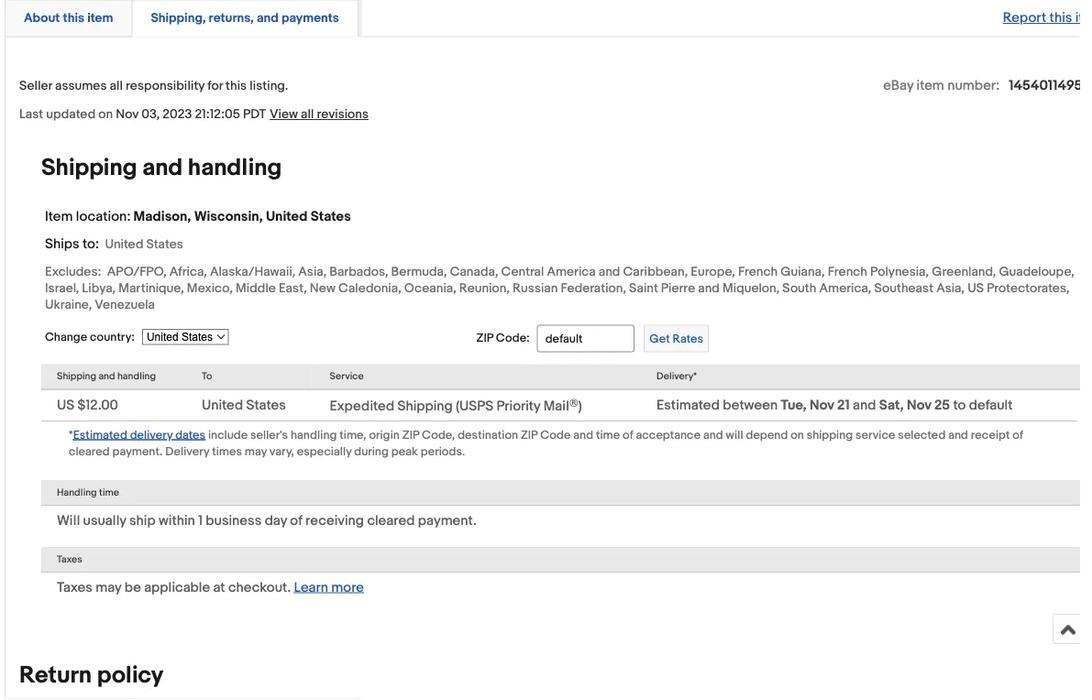 Task type: vqa. For each thing, say whether or not it's contained in the screenshot.
$12.00
yes



Task type: describe. For each thing, give the bounding box(es) containing it.
delivery
[[130, 429, 173, 443]]

south
[[783, 282, 817, 297]]

caribbean,
[[623, 265, 688, 281]]

greenland,
[[932, 265, 997, 281]]

at
[[213, 580, 225, 597]]

time,
[[340, 429, 367, 443]]

get rates button
[[644, 326, 709, 353]]

21:12:05
[[195, 107, 240, 123]]

apo/fpo,
[[107, 265, 167, 281]]

acceptance
[[636, 429, 701, 443]]

get
[[650, 332, 670, 347]]

and down the europe,
[[698, 282, 720, 297]]

dates
[[175, 429, 206, 443]]

* estimated delivery dates
[[69, 429, 206, 443]]

ukraine,
[[45, 298, 92, 314]]

and up madison,
[[142, 155, 183, 183]]

and down to
[[949, 429, 969, 443]]

item
[[45, 209, 73, 226]]

1454011495
[[1009, 78, 1082, 94]]

returns,
[[209, 11, 254, 27]]

report this it link
[[994, 1, 1082, 36]]

miquelon,
[[723, 282, 780, 297]]

selected
[[898, 429, 946, 443]]

vary,
[[270, 446, 294, 460]]

on inside include seller's handling time, origin zip code, destination zip code and time of acceptance and will depend on shipping service selected and receipt of cleared payment. delivery times may vary, especially during peak periods.
[[791, 429, 804, 443]]

item location: madison, wisconsin, united states
[[45, 209, 351, 226]]

estimated delivery dates link
[[73, 427, 206, 444]]

1 vertical spatial estimated
[[73, 429, 127, 443]]

united inside ships to: united states
[[105, 238, 144, 253]]

mail
[[544, 399, 569, 415]]

last
[[19, 107, 43, 123]]

more
[[332, 580, 364, 597]]

periods.
[[421, 446, 465, 460]]

0 vertical spatial united
[[266, 209, 308, 226]]

report
[[1003, 10, 1047, 27]]

learn more link
[[294, 580, 364, 597]]

default
[[970, 398, 1013, 415]]

0 vertical spatial shipping and handling
[[41, 155, 282, 183]]

country:
[[90, 331, 135, 345]]

and right the 21
[[853, 398, 876, 415]]

service
[[856, 429, 896, 443]]

and left will
[[704, 429, 724, 443]]

responsibility
[[126, 79, 205, 94]]

saint
[[629, 282, 658, 297]]

libya,
[[82, 282, 116, 297]]

polynesia,
[[871, 265, 929, 281]]

taxes for taxes
[[57, 555, 82, 567]]

this for report
[[1050, 10, 1073, 27]]

during
[[354, 446, 389, 460]]

will usually ship within 1 business day of receiving cleared payment.
[[57, 513, 477, 530]]

taxes may be applicable at checkout. learn more
[[57, 580, 364, 597]]

nov for 21
[[810, 398, 834, 415]]

listing.
[[250, 79, 288, 94]]

expedited shipping (usps priority mail ® )
[[330, 397, 582, 415]]

1 vertical spatial asia,
[[937, 282, 965, 297]]

ebay
[[884, 78, 914, 94]]

revisions
[[317, 107, 369, 123]]

policy
[[97, 663, 164, 691]]

guiana,
[[781, 265, 825, 281]]

2 horizontal spatial nov
[[907, 398, 932, 415]]

russian
[[513, 282, 558, 297]]

1 vertical spatial all
[[301, 107, 314, 123]]

seller
[[19, 79, 52, 94]]

barbados,
[[330, 265, 388, 281]]

2 vertical spatial united
[[202, 398, 243, 415]]

tab list containing about this item
[[5, 0, 1082, 38]]

return policy
[[19, 663, 164, 691]]

1 horizontal spatial estimated
[[657, 398, 720, 415]]

21
[[838, 398, 850, 415]]

about this item button
[[24, 10, 113, 28]]

shipping,
[[151, 11, 206, 27]]

nov for 03,
[[116, 107, 139, 123]]

origin
[[369, 429, 400, 443]]

and right 'code'
[[574, 429, 594, 443]]

location:
[[76, 209, 131, 226]]

view
[[270, 107, 298, 123]]

1 vertical spatial handling
[[117, 372, 156, 383]]

depend
[[746, 429, 788, 443]]

rates
[[673, 332, 704, 347]]

return
[[19, 663, 92, 691]]

2 horizontal spatial zip
[[521, 429, 538, 443]]

code,
[[422, 429, 455, 443]]

2 horizontal spatial of
[[1013, 429, 1024, 443]]

excludes:
[[45, 265, 101, 281]]

applicable
[[144, 580, 210, 597]]

seller's
[[250, 429, 288, 443]]

0 vertical spatial all
[[110, 79, 123, 94]]

payment. inside include seller's handling time, origin zip code, destination zip code and time of acceptance and will depend on shipping service selected and receipt of cleared payment. delivery times may vary, especially during peak periods.
[[112, 446, 163, 460]]

view all revisions link
[[266, 106, 369, 123]]

receipt
[[971, 429, 1010, 443]]

shipping, returns, and payments button
[[151, 10, 339, 28]]

states inside ships to: united states
[[146, 238, 183, 253]]

shipping, returns, and payments
[[151, 11, 339, 27]]

assumes
[[55, 79, 107, 94]]

and inside button
[[257, 11, 279, 27]]

checkout.
[[228, 580, 291, 597]]

madison,
[[133, 209, 191, 226]]

1 vertical spatial may
[[96, 580, 121, 597]]

peak
[[391, 446, 418, 460]]

1 vertical spatial item
[[917, 78, 945, 94]]

time inside include seller's handling time, origin zip code, destination zip code and time of acceptance and will depend on shipping service selected and receipt of cleared payment. delivery times may vary, especially during peak periods.
[[596, 429, 620, 443]]

europe,
[[691, 265, 736, 281]]

canada,
[[450, 265, 499, 281]]

to
[[202, 372, 212, 383]]

0 horizontal spatial on
[[98, 107, 113, 123]]



Task type: locate. For each thing, give the bounding box(es) containing it.
between
[[723, 398, 778, 415]]

pdt
[[243, 107, 266, 123]]

may
[[245, 446, 267, 460], [96, 580, 121, 597]]

and up $12.00
[[99, 372, 115, 383]]

east,
[[279, 282, 307, 297]]

delivery
[[165, 446, 209, 460]]

this inside report this it link
[[1050, 10, 1073, 27]]

0 vertical spatial shipping
[[41, 155, 137, 183]]

03,
[[141, 107, 160, 123]]

this left it
[[1050, 10, 1073, 27]]

us $12.00
[[57, 398, 118, 415]]

shipping up code,
[[398, 399, 453, 415]]

shipping inside expedited shipping (usps priority mail ® )
[[398, 399, 453, 415]]

0 horizontal spatial cleared
[[69, 446, 110, 460]]

estimated down delivery* in the right bottom of the page
[[657, 398, 720, 415]]

2 horizontal spatial states
[[311, 209, 351, 226]]

taxes for taxes may be applicable at checkout. learn more
[[57, 580, 93, 597]]

pierre
[[661, 282, 696, 297]]

handling
[[188, 155, 282, 183], [117, 372, 156, 383], [291, 429, 337, 443]]

seller assumes all responsibility for this listing.
[[19, 79, 288, 94]]

southeast
[[875, 282, 934, 297]]

include seller's handling time, origin zip code, destination zip code and time of acceptance and will depend on shipping service selected and receipt of cleared payment. delivery times may vary, especially during peak periods.
[[69, 429, 1024, 460]]

0 horizontal spatial handling
[[117, 372, 156, 383]]

item right the about
[[87, 11, 113, 27]]

0 vertical spatial cleared
[[69, 446, 110, 460]]

for
[[207, 79, 223, 94]]

1 horizontal spatial all
[[301, 107, 314, 123]]

ship
[[129, 513, 156, 530]]

shipping
[[41, 155, 137, 183], [57, 372, 96, 383], [398, 399, 453, 415]]

and right returns,
[[257, 11, 279, 27]]

0 horizontal spatial nov
[[116, 107, 139, 123]]

may down seller's
[[245, 446, 267, 460]]

updated
[[46, 107, 96, 123]]

1 vertical spatial shipping and handling
[[57, 372, 156, 383]]

of right receipt
[[1013, 429, 1024, 443]]

ZIP Code: text field
[[537, 326, 635, 353]]

25
[[935, 398, 951, 415]]

item inside button
[[87, 11, 113, 27]]

time right 'code'
[[596, 429, 620, 443]]

this inside about this item button
[[63, 11, 84, 27]]

all right assumes
[[110, 79, 123, 94]]

zip left code: on the left top
[[477, 332, 494, 346]]

within
[[159, 513, 195, 530]]

2 taxes from the top
[[57, 580, 93, 597]]

united
[[266, 209, 308, 226], [105, 238, 144, 253], [202, 398, 243, 415]]

french
[[738, 265, 778, 281], [828, 265, 868, 281]]

1 taxes from the top
[[57, 555, 82, 567]]

middle
[[236, 282, 276, 297]]

handling down country:
[[117, 372, 156, 383]]

us down greenland,
[[968, 282, 984, 297]]

0 vertical spatial may
[[245, 446, 267, 460]]

0 horizontal spatial estimated
[[73, 429, 127, 443]]

(usps
[[456, 399, 494, 415]]

2023
[[163, 107, 192, 123]]

martinique,
[[119, 282, 184, 297]]

french up miquelon,
[[738, 265, 778, 281]]

delivery*
[[657, 372, 697, 383]]

cleared down *
[[69, 446, 110, 460]]

handling
[[57, 488, 97, 500]]

zip code:
[[477, 332, 530, 346]]

venezuela
[[95, 298, 155, 314]]

asia,
[[298, 265, 327, 281], [937, 282, 965, 297]]

1 vertical spatial shipping
[[57, 372, 96, 383]]

1 horizontal spatial may
[[245, 446, 267, 460]]

asia, down greenland,
[[937, 282, 965, 297]]

)
[[579, 399, 582, 415]]

nov left 25
[[907, 398, 932, 415]]

payment. down periods.
[[418, 513, 477, 530]]

handling up especially
[[291, 429, 337, 443]]

and up federation,
[[599, 265, 621, 281]]

item right ebay
[[917, 78, 945, 94]]

include
[[208, 429, 248, 443]]

payment.
[[112, 446, 163, 460], [418, 513, 477, 530]]

1 horizontal spatial on
[[791, 429, 804, 443]]

1 horizontal spatial states
[[246, 398, 286, 415]]

on down tue,
[[791, 429, 804, 443]]

shipping and handling up $12.00
[[57, 372, 156, 383]]

0 horizontal spatial this
[[63, 11, 84, 27]]

this for about
[[63, 11, 84, 27]]

0 horizontal spatial french
[[738, 265, 778, 281]]

2 horizontal spatial this
[[1050, 10, 1073, 27]]

states up seller's
[[246, 398, 286, 415]]

0 horizontal spatial payment.
[[112, 446, 163, 460]]

1 vertical spatial united
[[105, 238, 144, 253]]

receiving
[[306, 513, 364, 530]]

1 vertical spatial taxes
[[57, 580, 93, 597]]

0 horizontal spatial states
[[146, 238, 183, 253]]

caledonia,
[[339, 282, 401, 297]]

estimated between tue, nov 21 and sat, nov 25 to default
[[657, 398, 1013, 415]]

central
[[501, 265, 544, 281]]

change
[[45, 331, 87, 345]]

2 french from the left
[[828, 265, 868, 281]]

0 vertical spatial payment.
[[112, 446, 163, 460]]

of left acceptance
[[623, 429, 633, 443]]

2 vertical spatial shipping
[[398, 399, 453, 415]]

0 vertical spatial us
[[968, 282, 984, 297]]

taxes left "be"
[[57, 580, 93, 597]]

2 vertical spatial handling
[[291, 429, 337, 443]]

1 horizontal spatial nov
[[810, 398, 834, 415]]

1 vertical spatial on
[[791, 429, 804, 443]]

0 vertical spatial asia,
[[298, 265, 327, 281]]

may inside include seller's handling time, origin zip code, destination zip code and time of acceptance and will depend on shipping service selected and receipt of cleared payment. delivery times may vary, especially during peak periods.
[[245, 446, 267, 460]]

and
[[257, 11, 279, 27], [142, 155, 183, 183], [599, 265, 621, 281], [698, 282, 720, 297], [99, 372, 115, 383], [853, 398, 876, 415], [574, 429, 594, 443], [704, 429, 724, 443], [949, 429, 969, 443]]

taxes down the will
[[57, 555, 82, 567]]

handling up wisconsin,
[[188, 155, 282, 183]]

nov
[[116, 107, 139, 123], [810, 398, 834, 415], [907, 398, 932, 415]]

time up 'usually'
[[99, 488, 119, 500]]

1 horizontal spatial time
[[596, 429, 620, 443]]

protectorates,
[[987, 282, 1070, 297]]

0 horizontal spatial time
[[99, 488, 119, 500]]

tue,
[[781, 398, 807, 415]]

shipping and handling up madison,
[[41, 155, 282, 183]]

1 vertical spatial payment.
[[418, 513, 477, 530]]

cleared inside include seller's handling time, origin zip code, destination zip code and time of acceptance and will depend on shipping service selected and receipt of cleared payment. delivery times may vary, especially during peak periods.
[[69, 446, 110, 460]]

0 vertical spatial item
[[87, 11, 113, 27]]

service
[[330, 372, 364, 383]]

united right wisconsin,
[[266, 209, 308, 226]]

zip left 'code'
[[521, 429, 538, 443]]

payments
[[282, 11, 339, 27]]

day
[[265, 513, 287, 530]]

2 horizontal spatial united
[[266, 209, 308, 226]]

cleared right receiving
[[367, 513, 415, 530]]

1 horizontal spatial united
[[202, 398, 243, 415]]

handling inside include seller's handling time, origin zip code, destination zip code and time of acceptance and will depend on shipping service selected and receipt of cleared payment. delivery times may vary, especially during peak periods.
[[291, 429, 337, 443]]

this right the about
[[63, 11, 84, 27]]

business
[[206, 513, 262, 530]]

this right 'for'
[[226, 79, 247, 94]]

french up america,
[[828, 265, 868, 281]]

*
[[69, 429, 73, 443]]

us up *
[[57, 398, 74, 415]]

states up the barbados,
[[311, 209, 351, 226]]

1 vertical spatial time
[[99, 488, 119, 500]]

shipping and handling
[[41, 155, 282, 183], [57, 372, 156, 383]]

shipping
[[807, 429, 853, 443]]

report this it
[[1003, 10, 1082, 27]]

item
[[87, 11, 113, 27], [917, 78, 945, 94]]

1 horizontal spatial item
[[917, 78, 945, 94]]

will
[[726, 429, 744, 443]]

usually
[[83, 513, 126, 530]]

0 vertical spatial taxes
[[57, 555, 82, 567]]

0 horizontal spatial all
[[110, 79, 123, 94]]

shipping up location:
[[41, 155, 137, 183]]

on right updated
[[98, 107, 113, 123]]

shipping up us $12.00
[[57, 372, 96, 383]]

united up "include"
[[202, 398, 243, 415]]

1 vertical spatial states
[[146, 238, 183, 253]]

time
[[596, 429, 620, 443], [99, 488, 119, 500]]

united up apo/fpo,
[[105, 238, 144, 253]]

0 horizontal spatial item
[[87, 11, 113, 27]]

0 horizontal spatial of
[[290, 513, 303, 530]]

code
[[540, 429, 571, 443]]

about
[[24, 11, 60, 27]]

1 horizontal spatial french
[[828, 265, 868, 281]]

states down madison,
[[146, 238, 183, 253]]

estimated down $12.00
[[73, 429, 127, 443]]

0 vertical spatial estimated
[[657, 398, 720, 415]]

0 horizontal spatial us
[[57, 398, 74, 415]]

1
[[198, 513, 203, 530]]

0 vertical spatial on
[[98, 107, 113, 123]]

payment. down "* estimated delivery dates"
[[112, 446, 163, 460]]

1 horizontal spatial of
[[623, 429, 633, 443]]

priority
[[497, 399, 541, 415]]

may left "be"
[[96, 580, 121, 597]]

states
[[311, 209, 351, 226], [146, 238, 183, 253], [246, 398, 286, 415]]

us inside "apo/fpo, africa, alaska/hawaii, asia, barbados, bermuda, canada, central america and caribbean, europe, french guiana, french polynesia, greenland, guadeloupe, israel, libya, martinique, mexico, middle east, new caledonia, oceania, reunion, russian federation, saint pierre and miquelon, south america, southeast asia, us protectorates, ukraine, venezuela"
[[968, 282, 984, 297]]

1 horizontal spatial this
[[226, 79, 247, 94]]

federation,
[[561, 282, 627, 297]]

last updated on nov 03, 2023 21:12:05 pdt view all revisions
[[19, 107, 369, 123]]

0 horizontal spatial asia,
[[298, 265, 327, 281]]

of right day
[[290, 513, 303, 530]]

learn
[[294, 580, 328, 597]]

africa,
[[170, 265, 207, 281]]

us
[[968, 282, 984, 297], [57, 398, 74, 415]]

1 horizontal spatial us
[[968, 282, 984, 297]]

zip up the peak
[[403, 429, 419, 443]]

times
[[212, 446, 242, 460]]

0 vertical spatial time
[[596, 429, 620, 443]]

0 horizontal spatial united
[[105, 238, 144, 253]]

nov left the 21
[[810, 398, 834, 415]]

handling time
[[57, 488, 119, 500]]

1 horizontal spatial cleared
[[367, 513, 415, 530]]

1 horizontal spatial payment.
[[418, 513, 477, 530]]

tab list
[[5, 0, 1082, 38]]

cleared
[[69, 446, 110, 460], [367, 513, 415, 530]]

1 french from the left
[[738, 265, 778, 281]]

1 horizontal spatial asia,
[[937, 282, 965, 297]]

asia, up "new"
[[298, 265, 327, 281]]

0 vertical spatial states
[[311, 209, 351, 226]]

nov left the 03,
[[116, 107, 139, 123]]

2 horizontal spatial handling
[[291, 429, 337, 443]]

1 horizontal spatial zip
[[477, 332, 494, 346]]

1 vertical spatial cleared
[[367, 513, 415, 530]]

0 horizontal spatial may
[[96, 580, 121, 597]]

america
[[547, 265, 596, 281]]

1 vertical spatial us
[[57, 398, 74, 415]]

all right view
[[301, 107, 314, 123]]

2 vertical spatial states
[[246, 398, 286, 415]]

apo/fpo, africa, alaska/hawaii, asia, barbados, bermuda, canada, central america and caribbean, europe, french guiana, french polynesia, greenland, guadeloupe, israel, libya, martinique, mexico, middle east, new caledonia, oceania, reunion, russian federation, saint pierre and miquelon, south america, southeast asia, us protectorates, ukraine, venezuela
[[45, 265, 1075, 314]]

1 horizontal spatial handling
[[188, 155, 282, 183]]

0 vertical spatial handling
[[188, 155, 282, 183]]

0 horizontal spatial zip
[[403, 429, 419, 443]]

on
[[98, 107, 113, 123], [791, 429, 804, 443]]



